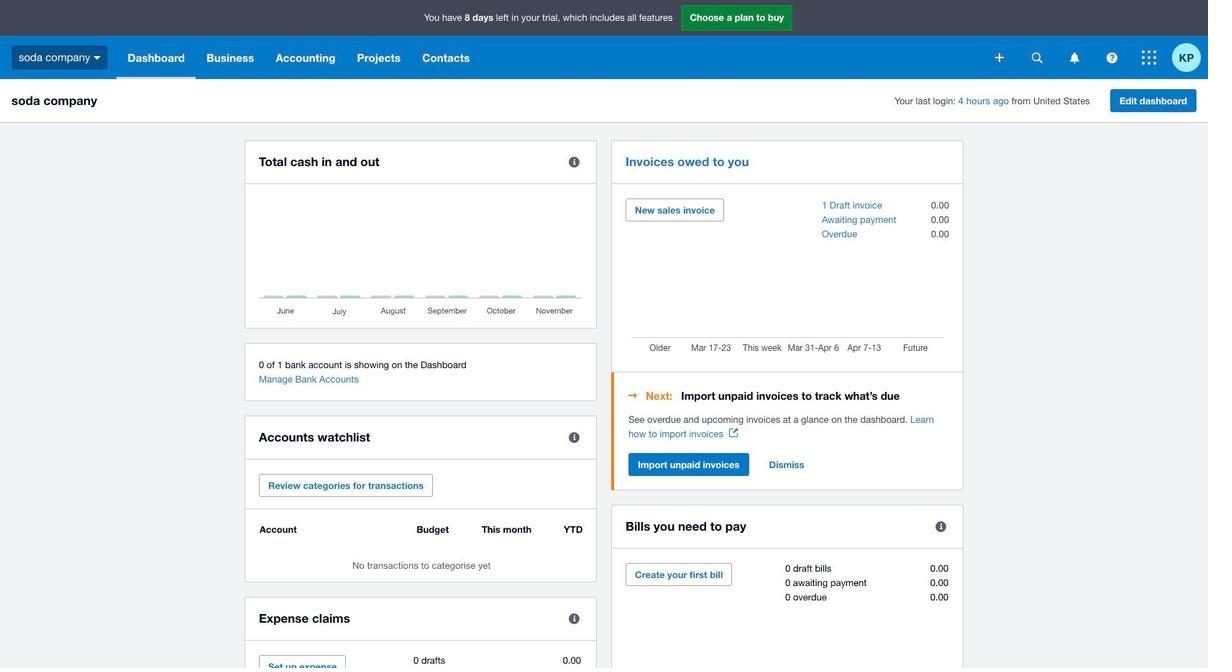 Task type: describe. For each thing, give the bounding box(es) containing it.
1 horizontal spatial svg image
[[1070, 52, 1080, 63]]

empty state of the expenses widget with a 'set up expense claims' button and a data-less table. image
[[259, 656, 583, 668]]

2 horizontal spatial svg image
[[1107, 52, 1118, 63]]

2 horizontal spatial svg image
[[1143, 50, 1157, 65]]

opens in a new tab image
[[730, 429, 738, 438]]

0 horizontal spatial svg image
[[94, 56, 101, 60]]



Task type: locate. For each thing, give the bounding box(es) containing it.
empty state of the bills widget with a 'create your first bill' button and an unpopulated column graph. image
[[626, 563, 950, 668]]

0 horizontal spatial svg image
[[996, 53, 1005, 62]]

svg image
[[1070, 52, 1080, 63], [1107, 52, 1118, 63], [996, 53, 1005, 62]]

svg image
[[1143, 50, 1157, 65], [1032, 52, 1043, 63], [94, 56, 101, 60]]

banner
[[0, 0, 1209, 79]]

empty state widget for the total cash in and out feature, displaying a column graph summarising bank transaction data as total money in versus total money out across all connected bank accounts, enabling a visual comparison of the two amounts. image
[[259, 199, 583, 317]]

1 horizontal spatial svg image
[[1032, 52, 1043, 63]]

heading
[[629, 387, 950, 404]]

empty state of the accounts watchlist widget, featuring a 'review categories for transactions' button and a data-less table with headings 'account,' 'budget,' 'this month,' and 'ytd.' image
[[259, 524, 583, 571]]

panel body document
[[629, 413, 950, 442], [629, 413, 950, 442]]



Task type: vqa. For each thing, say whether or not it's contained in the screenshot.
Intro Banner body element
no



